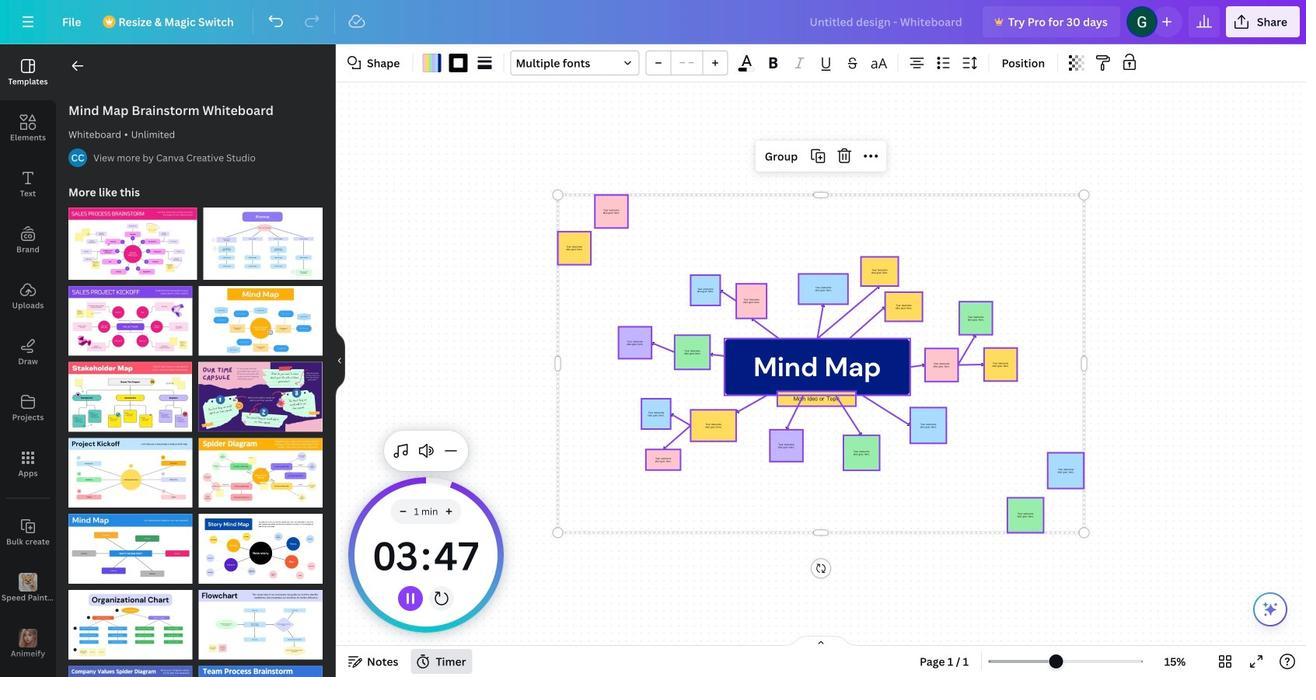 Task type: locate. For each thing, give the bounding box(es) containing it.
brainstorm whiteboard image
[[68, 666, 192, 677]]

quick actions image
[[1262, 600, 1280, 619]]

– – number field
[[676, 55, 698, 73]]

mindmap brainstorm whiteboard in blue grey minimal lines style image
[[68, 514, 192, 584]]

main menu bar
[[0, 0, 1307, 44]]

#000000, #ffffff image
[[739, 68, 755, 72], [739, 68, 755, 72]]

project kickoff whiteboard image
[[68, 438, 192, 508]]

group
[[646, 51, 728, 75]]

mindmap brainstorm whiteboard in blue grey minimal lines style group
[[68, 505, 192, 584]]

Design title text field
[[797, 6, 977, 37]]

project kickoff whiteboard group
[[68, 429, 192, 508]]

sitemap whiteboard in green purple basic style image
[[203, 208, 323, 280]]

sales project kickoff image
[[68, 286, 193, 356]]

mind map whiteboard in blue and yellow simple brainstorm style group
[[199, 277, 323, 356]]

hide image
[[335, 324, 345, 398]]

sales process brainstorm whiteboard image
[[68, 208, 197, 280]]

story mind map brainstorm whiteboard in blue orange minimal style group
[[199, 505, 323, 584]]

classroom time capsule whiteboard in violet pastel pink mint green style image
[[199, 362, 323, 432]]

sitemap whiteboard in green purple basic style group
[[203, 198, 323, 280]]

#000000 image
[[449, 54, 468, 72], [449, 54, 468, 72]]

classroom time capsule whiteboard in violet pastel pink mint green style group
[[199, 353, 323, 432]]

timer
[[370, 524, 482, 586]]

brainstorm whiteboard group
[[68, 657, 192, 677]]

team process brainstorm whiteboard in blue green modern professional style image
[[199, 666, 323, 677]]

stakeholder map team whiteboard in green yellow purple trendy stickers style image
[[68, 362, 192, 432]]



Task type: vqa. For each thing, say whether or not it's contained in the screenshot.
•
no



Task type: describe. For each thing, give the bounding box(es) containing it.
canva creative studio image
[[68, 149, 87, 167]]

canva creative studio element
[[68, 149, 87, 167]]

sales process brainstorm whiteboard group
[[68, 198, 197, 280]]

side panel tab list
[[0, 44, 56, 677]]

flow chart whiteboard in red blue basic style group
[[199, 581, 323, 660]]

general spider diagram brainstorm whiteboard in orange purple pink simple colorful style image
[[199, 438, 323, 508]]

general spider diagram brainstorm whiteboard in orange purple pink simple colorful style group
[[199, 429, 323, 508]]

mind map whiteboard in blue and yellow simple brainstorm style image
[[199, 286, 323, 356]]

story mind map brainstorm whiteboard in blue orange minimal style image
[[199, 514, 323, 584]]

#ffc5cd, #ffdc5d, #97edaa, #c2b5ff, #a9daff, #001c84 image
[[423, 54, 441, 72]]

#ffc5cd, #ffdc5d, #97edaa, #c2b5ff, #a9daff, #001c84 image
[[423, 54, 441, 72]]

org chart whiteboard in yellow red basic style image
[[68, 590, 192, 660]]

sales project kickoff group
[[68, 277, 193, 356]]

Zoom button
[[1150, 649, 1201, 674]]

flow chart whiteboard in red blue basic style image
[[199, 590, 323, 660]]

org chart whiteboard in yellow red basic style group
[[68, 581, 192, 660]]

show pages image
[[784, 635, 859, 648]]

stakeholder map team whiteboard in green yellow purple trendy stickers style group
[[68, 353, 192, 432]]

team process brainstorm whiteboard in blue green modern professional style group
[[199, 657, 323, 677]]



